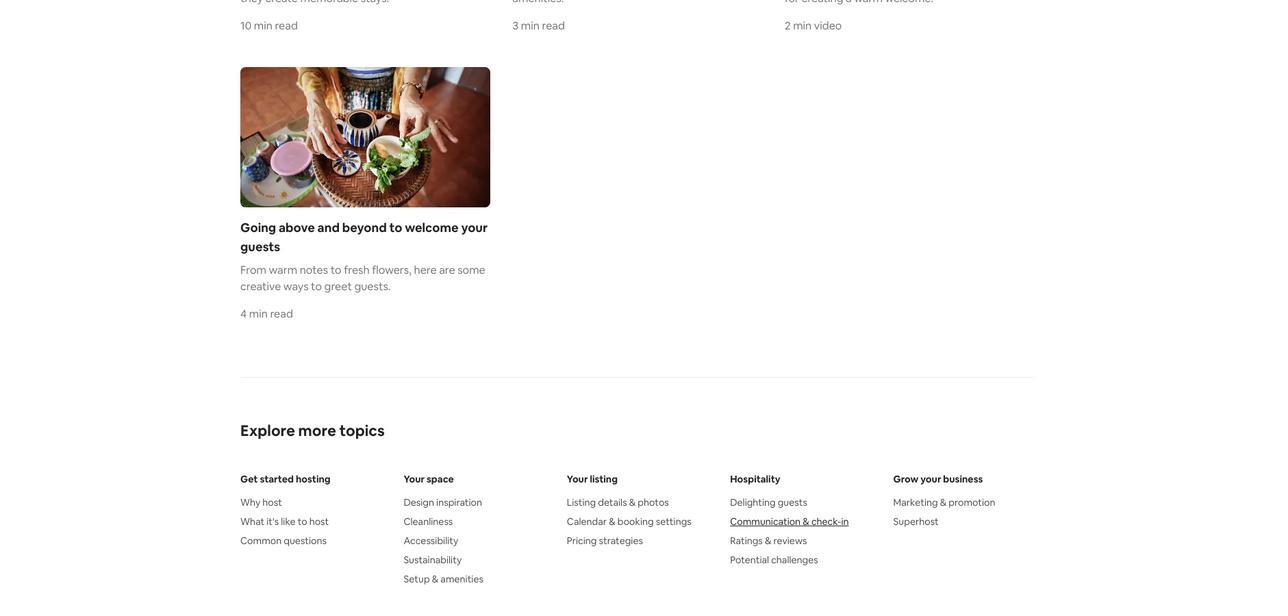 Task type: vqa. For each thing, say whether or not it's contained in the screenshot.
10
yes



Task type: describe. For each thing, give the bounding box(es) containing it.
1 horizontal spatial guests
[[778, 497, 808, 509]]

what it's like to host link
[[240, 515, 382, 529]]

to down notes
[[311, 280, 322, 294]]

10 min read link
[[240, 0, 491, 34]]

delighting guests
[[730, 497, 808, 509]]

your for your space
[[404, 474, 425, 486]]

1 horizontal spatial your
[[921, 474, 942, 486]]

& for ratings & reviews
[[765, 535, 772, 548]]

2
[[785, 18, 791, 33]]

creative
[[240, 280, 281, 294]]

& for setup & amenities
[[432, 574, 439, 586]]

superhost link
[[894, 515, 1035, 529]]

communication & check-in link
[[730, 515, 872, 529]]

cleanliness link
[[404, 515, 545, 529]]

photos
[[638, 497, 669, 509]]

why host
[[240, 497, 282, 509]]

hospitality
[[730, 474, 781, 486]]

flowers,
[[372, 263, 412, 278]]

ratings
[[730, 535, 763, 548]]

3 min read
[[513, 18, 565, 33]]

4 min read
[[240, 307, 293, 322]]

potential challenges
[[730, 554, 818, 567]]

settings
[[656, 516, 692, 528]]

some
[[458, 263, 486, 278]]

are
[[439, 263, 455, 278]]

accessibility link
[[404, 535, 545, 548]]

get started hosting
[[240, 474, 331, 486]]

min for 4
[[249, 307, 268, 322]]

pricing strategies link
[[567, 535, 708, 548]]

greet
[[324, 280, 352, 294]]

listing
[[590, 474, 618, 486]]

get started hosting link
[[240, 473, 382, 487]]

4
[[240, 307, 247, 322]]

in
[[842, 516, 849, 528]]

notes
[[300, 263, 328, 278]]

potential
[[730, 554, 769, 567]]

common questions link
[[240, 535, 382, 548]]

what
[[240, 516, 265, 528]]

your space
[[404, 474, 454, 486]]

details
[[598, 497, 627, 509]]

marketing & promotion link
[[894, 496, 1035, 510]]

communication
[[730, 516, 801, 528]]

pricing strategies
[[567, 535, 643, 548]]

topics
[[339, 422, 385, 441]]

explore more topics
[[240, 422, 385, 441]]

guests inside going above and beyond to welcome your guests
[[240, 239, 280, 255]]

like
[[281, 516, 296, 528]]

beyond
[[342, 220, 387, 236]]

design inspiration
[[404, 497, 482, 509]]

pricing
[[567, 535, 597, 548]]

read for 4 min read
[[270, 307, 293, 322]]

3 min read link
[[513, 0, 763, 34]]

above
[[279, 220, 315, 236]]

listing
[[567, 497, 596, 509]]

accessibility
[[404, 535, 459, 548]]

explore
[[240, 422, 295, 441]]

hosting
[[296, 474, 331, 486]]

from warm notes to fresh flowers, here are some creative ways to greet guests.
[[240, 263, 486, 294]]

check-
[[812, 516, 842, 528]]

superhost
[[894, 516, 939, 528]]

min for 3
[[521, 18, 540, 33]]

it's
[[267, 516, 279, 528]]

marketing & promotion
[[894, 497, 996, 509]]

get
[[240, 474, 258, 486]]

& up the 'calendar & booking settings'
[[629, 497, 636, 509]]

potential challenges link
[[730, 554, 872, 567]]

your listing link
[[567, 473, 708, 487]]

to inside going above and beyond to welcome your guests
[[389, 220, 402, 236]]



Task type: locate. For each thing, give the bounding box(es) containing it.
design
[[404, 497, 434, 509]]

& for marketing & promotion
[[940, 497, 947, 509]]

& down delighting guests link
[[803, 516, 810, 528]]

min right 4 on the bottom left of the page
[[249, 307, 268, 322]]

to
[[389, 220, 402, 236], [331, 263, 342, 278], [311, 280, 322, 294], [298, 516, 307, 528]]

&
[[629, 497, 636, 509], [940, 497, 947, 509], [609, 516, 616, 528], [803, 516, 810, 528], [765, 535, 772, 548], [432, 574, 439, 586]]

ways
[[284, 280, 309, 294]]

ratings & reviews
[[730, 535, 807, 548]]

host up it's
[[263, 497, 282, 509]]

2 min video link
[[785, 0, 1035, 34]]

your listing
[[567, 474, 618, 486]]

going above and beyond to welcome your guests
[[240, 220, 488, 255]]

0 horizontal spatial your
[[461, 220, 488, 236]]

read for 3 min read
[[542, 18, 565, 33]]

warm
[[269, 263, 297, 278]]

2 your from the left
[[567, 474, 588, 486]]

10 min read
[[240, 18, 298, 33]]

questions
[[284, 535, 327, 548]]

guests.
[[354, 280, 391, 294]]

0 vertical spatial your
[[461, 220, 488, 236]]

1 your from the left
[[404, 474, 425, 486]]

host inside what it's like to host link
[[309, 516, 329, 528]]

0 vertical spatial host
[[263, 497, 282, 509]]

read down ways
[[270, 307, 293, 322]]

amenities
[[441, 574, 484, 586]]

0 horizontal spatial your
[[404, 474, 425, 486]]

& down "details"
[[609, 516, 616, 528]]

your up design
[[404, 474, 425, 486]]

calendar & booking settings
[[567, 516, 692, 528]]

setup & amenities
[[404, 574, 484, 586]]

min for 2
[[793, 18, 812, 33]]

communication & check-in
[[730, 516, 849, 528]]

challenges
[[771, 554, 818, 567]]

strategies
[[599, 535, 643, 548]]

& down "communication"
[[765, 535, 772, 548]]

your
[[461, 220, 488, 236], [921, 474, 942, 486]]

common
[[240, 535, 282, 548]]

read for 10 min read
[[275, 18, 298, 33]]

more
[[298, 422, 336, 441]]

min
[[254, 18, 273, 33], [521, 18, 540, 33], [793, 18, 812, 33], [249, 307, 268, 322]]

0 vertical spatial guests
[[240, 239, 280, 255]]

min for 10
[[254, 18, 273, 33]]

to right beyond
[[389, 220, 402, 236]]

read right 10
[[275, 18, 298, 33]]

10
[[240, 18, 252, 33]]

from
[[240, 263, 267, 278]]

calendar
[[567, 516, 607, 528]]

guests
[[240, 239, 280, 255], [778, 497, 808, 509]]

grow your business
[[894, 474, 983, 486]]

marketing
[[894, 497, 938, 509]]

host inside the "why host" link
[[263, 497, 282, 509]]

design inspiration link
[[404, 496, 545, 510]]

a person arranges a tea tray with a teapot and fresh mint. image
[[240, 67, 491, 208], [240, 67, 491, 208]]

hospitality link
[[730, 473, 872, 487]]

read
[[275, 18, 298, 33], [542, 18, 565, 33], [270, 307, 293, 322]]

& for calendar & booking settings
[[609, 516, 616, 528]]

here
[[414, 263, 437, 278]]

why
[[240, 497, 260, 509]]

& right setup at the bottom left of page
[[432, 574, 439, 586]]

sustainability link
[[404, 554, 545, 567]]

welcome
[[405, 220, 459, 236]]

calendar & booking settings link
[[567, 515, 708, 529]]

listing details & photos
[[567, 497, 669, 509]]

your up some
[[461, 220, 488, 236]]

delighting guests link
[[730, 496, 872, 510]]

your space link
[[404, 473, 545, 487]]

reviews
[[774, 535, 807, 548]]

min right 2 on the right top of the page
[[793, 18, 812, 33]]

sustainability
[[404, 554, 462, 567]]

business
[[944, 474, 983, 486]]

space
[[427, 474, 454, 486]]

& for communication & check-in
[[803, 516, 810, 528]]

0 horizontal spatial guests
[[240, 239, 280, 255]]

your for your listing
[[567, 474, 588, 486]]

promotion
[[949, 497, 996, 509]]

going
[[240, 220, 276, 236]]

to right like
[[298, 516, 307, 528]]

and
[[318, 220, 340, 236]]

min right 3
[[521, 18, 540, 33]]

2 min video
[[785, 18, 842, 33]]

fresh
[[344, 263, 370, 278]]

setup & amenities link
[[404, 573, 545, 587]]

to up the "greet"
[[331, 263, 342, 278]]

grow your business link
[[894, 473, 1035, 487]]

cleanliness
[[404, 516, 453, 528]]

& down grow your business
[[940, 497, 947, 509]]

common questions
[[240, 535, 327, 548]]

min right 10
[[254, 18, 273, 33]]

guests up communication & check-in on the bottom right of the page
[[778, 497, 808, 509]]

why host link
[[240, 496, 382, 510]]

ratings & reviews link
[[730, 535, 872, 548]]

your up listing
[[567, 474, 588, 486]]

guests down going
[[240, 239, 280, 255]]

host
[[263, 497, 282, 509], [309, 516, 329, 528]]

read right 3
[[542, 18, 565, 33]]

1 vertical spatial host
[[309, 516, 329, 528]]

1 horizontal spatial host
[[309, 516, 329, 528]]

listing details & photos link
[[567, 496, 708, 510]]

1 horizontal spatial your
[[567, 474, 588, 486]]

1 vertical spatial your
[[921, 474, 942, 486]]

your right the grow
[[921, 474, 942, 486]]

inspiration
[[436, 497, 482, 509]]

3
[[513, 18, 519, 33]]

host down the "why host" link
[[309, 516, 329, 528]]

1 vertical spatial guests
[[778, 497, 808, 509]]

setup
[[404, 574, 430, 586]]

started
[[260, 474, 294, 486]]

your inside going above and beyond to welcome your guests
[[461, 220, 488, 236]]

0 horizontal spatial host
[[263, 497, 282, 509]]

video
[[814, 18, 842, 33]]

delighting
[[730, 497, 776, 509]]

what it's like to host
[[240, 516, 329, 528]]

booking
[[618, 516, 654, 528]]



